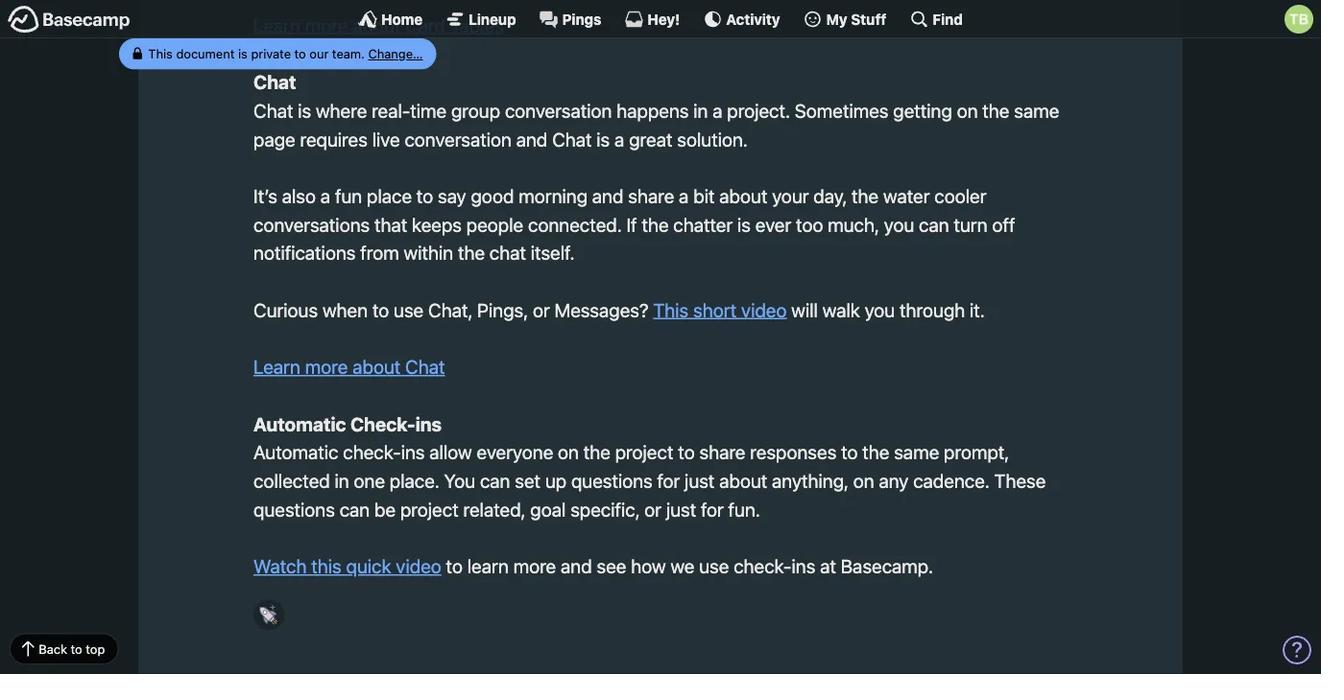 Task type: vqa. For each thing, say whether or not it's contained in the screenshot.
the top o
no



Task type: locate. For each thing, give the bounding box(es) containing it.
same
[[1014, 100, 1059, 122], [894, 442, 939, 464]]

2 vertical spatial and
[[561, 556, 592, 578]]

chat
[[489, 242, 526, 264]]

stuff
[[851, 11, 887, 27]]

place.
[[390, 470, 439, 492]]

live
[[372, 128, 400, 150]]

walk
[[823, 299, 860, 321]]

learn up private on the left of page
[[253, 14, 300, 36]]

0 vertical spatial learn
[[253, 14, 300, 36]]

2 horizontal spatial can
[[919, 214, 949, 236]]

0 vertical spatial video
[[741, 299, 787, 321]]

0 vertical spatial use
[[394, 299, 424, 321]]

lineup
[[469, 11, 516, 27]]

main element
[[0, 0, 1321, 38]]

0 horizontal spatial in
[[335, 470, 349, 492]]

switch accounts image
[[8, 5, 131, 35]]

collected
[[253, 470, 330, 492]]

much,
[[828, 214, 879, 236]]

about up check-
[[352, 356, 401, 378]]

1 vertical spatial use
[[699, 556, 729, 578]]

place
[[367, 185, 412, 207]]

use right we
[[699, 556, 729, 578]]

0 vertical spatial in
[[693, 100, 708, 122]]

and inside chat chat is where real-time group conversation happens in a project. sometimes getting on the same page requires live conversation and chat is a           great solution.
[[516, 128, 548, 150]]

0 horizontal spatial share
[[628, 185, 674, 207]]

1 horizontal spatial in
[[693, 100, 708, 122]]

chat
[[253, 71, 296, 93], [253, 100, 293, 122], [552, 128, 592, 150], [405, 356, 445, 378]]

we
[[670, 556, 694, 578]]

1 vertical spatial on
[[558, 442, 579, 464]]

2 vertical spatial more
[[513, 556, 556, 578]]

2 vertical spatial can
[[340, 499, 370, 521]]

1 vertical spatial more
[[305, 356, 348, 378]]

project up specific,
[[615, 442, 673, 464]]

that
[[374, 214, 407, 236]]

conversation right group
[[505, 100, 612, 122]]

more
[[305, 14, 348, 36], [305, 356, 348, 378], [513, 556, 556, 578]]

2 vertical spatial on
[[853, 470, 874, 492]]

1 learn from the top
[[253, 14, 300, 36]]

in inside automatic check-ins automatic check-ins allow everyone on the project to share responses to the same prompt, collected in one place. you can set up           questions for just about anything, on any cadence. these questions can be project related, goal specific, or just for fun.
[[335, 470, 349, 492]]

1 vertical spatial or
[[645, 499, 662, 521]]

0 vertical spatial more
[[305, 14, 348, 36]]

a up solution. at the top of the page
[[713, 100, 722, 122]]

questions down collected
[[253, 499, 335, 521]]

people
[[466, 214, 523, 236]]

is left "great"
[[597, 128, 610, 150]]

on up up
[[558, 442, 579, 464]]

this
[[148, 47, 173, 61], [653, 299, 689, 321]]

check- down fun. at the right bottom of page
[[734, 556, 792, 578]]

share
[[628, 185, 674, 207], [699, 442, 745, 464]]

page
[[253, 128, 295, 150]]

or right pings,
[[533, 299, 550, 321]]

0 vertical spatial conversation
[[505, 100, 612, 122]]

document
[[176, 47, 235, 61]]

chatter
[[673, 214, 733, 236]]

this left short
[[653, 299, 689, 321]]

can left be
[[340, 499, 370, 521]]

you
[[884, 214, 914, 236], [865, 299, 895, 321]]

1 vertical spatial and
[[592, 185, 624, 207]]

0 vertical spatial share
[[628, 185, 674, 207]]

the inside chat chat is where real-time group conversation happens in a project. sometimes getting on the same page requires live conversation and chat is a           great solution.
[[982, 100, 1009, 122]]

learn more about card tables link
[[253, 14, 504, 36]]

can left turn
[[919, 214, 949, 236]]

0 horizontal spatial check-
[[343, 442, 401, 464]]

ever
[[755, 214, 791, 236]]

in up solution. at the top of the page
[[693, 100, 708, 122]]

1 vertical spatial in
[[335, 470, 349, 492]]

and
[[516, 128, 548, 150], [592, 185, 624, 207], [561, 556, 592, 578]]

this
[[311, 556, 342, 578]]

where
[[316, 100, 367, 122]]

1 horizontal spatial project
[[615, 442, 673, 464]]

change… link
[[368, 47, 423, 61]]

ins up allow
[[415, 413, 442, 435]]

from
[[360, 242, 399, 264]]

is left ever
[[737, 214, 751, 236]]

1 horizontal spatial share
[[699, 442, 745, 464]]

ins left 'at'
[[792, 556, 815, 578]]

on right getting
[[957, 100, 978, 122]]

water
[[883, 185, 930, 207]]

0 vertical spatial on
[[957, 100, 978, 122]]

chat down chat,
[[405, 356, 445, 378]]

learn more about chat
[[253, 356, 445, 378]]

for up we
[[657, 470, 680, 492]]

0 horizontal spatial video
[[396, 556, 441, 578]]

activity link
[[703, 10, 780, 29]]

and left see
[[561, 556, 592, 578]]

1 vertical spatial you
[[865, 299, 895, 321]]

0 vertical spatial project
[[615, 442, 673, 464]]

just
[[685, 470, 715, 492], [666, 499, 696, 521]]

1 horizontal spatial use
[[699, 556, 729, 578]]

check-
[[343, 442, 401, 464], [734, 556, 792, 578]]

keeps
[[412, 214, 462, 236]]

or right specific,
[[645, 499, 662, 521]]

chat down private on the left of page
[[253, 71, 296, 93]]

to inside it's also a fun place to say good morning and share a bit about your day, the water cooler conversations that           keeps people connected. if the chatter is ever too much, you can turn off notifications from within the chat itself.
[[417, 185, 433, 207]]

1 vertical spatial questions
[[253, 499, 335, 521]]

find
[[933, 11, 963, 27]]

you down water
[[884, 214, 914, 236]]

1 vertical spatial project
[[400, 499, 459, 521]]

0 horizontal spatial project
[[400, 499, 459, 521]]

video right quick
[[396, 556, 441, 578]]

on inside chat chat is where real-time group conversation happens in a project. sometimes getting on the same page requires live conversation and chat is a           great solution.
[[957, 100, 978, 122]]

basecamp.
[[841, 556, 933, 578]]

is left private on the left of page
[[238, 47, 248, 61]]

too
[[796, 214, 823, 236]]

1 vertical spatial same
[[894, 442, 939, 464]]

0 vertical spatial and
[[516, 128, 548, 150]]

back to top
[[39, 642, 105, 657]]

will
[[791, 299, 818, 321]]

group
[[451, 100, 500, 122]]

0 vertical spatial check-
[[343, 442, 401, 464]]

ins up place.
[[401, 442, 425, 464]]

0 horizontal spatial for
[[657, 470, 680, 492]]

0 vertical spatial you
[[884, 214, 914, 236]]

hey! button
[[624, 10, 680, 29]]

1 vertical spatial check-
[[734, 556, 792, 578]]

to
[[294, 47, 306, 61], [417, 185, 433, 207], [372, 299, 389, 321], [678, 442, 695, 464], [841, 442, 858, 464], [446, 556, 463, 578], [71, 642, 82, 657]]

your
[[772, 185, 809, 207]]

can inside it's also a fun place to say good morning and share a bit about your day, the water cooler conversations that           keeps people connected. if the chatter is ever too much, you can turn off notifications from within the chat itself.
[[919, 214, 949, 236]]

0 horizontal spatial this
[[148, 47, 173, 61]]

home
[[381, 11, 423, 27]]

video
[[741, 299, 787, 321], [396, 556, 441, 578]]

chat,
[[428, 299, 473, 321]]

getting
[[893, 100, 952, 122]]

0 vertical spatial same
[[1014, 100, 1059, 122]]

1 vertical spatial share
[[699, 442, 745, 464]]

1 horizontal spatial on
[[853, 470, 874, 492]]

chat up page
[[253, 100, 293, 122]]

change…
[[368, 47, 423, 61]]

for left fun. at the right bottom of page
[[701, 499, 724, 521]]

you right walk
[[865, 299, 895, 321]]

0 vertical spatial can
[[919, 214, 949, 236]]

1 horizontal spatial same
[[1014, 100, 1059, 122]]

0 vertical spatial questions
[[571, 470, 653, 492]]

0 vertical spatial automatic
[[253, 413, 346, 435]]

for
[[657, 470, 680, 492], [701, 499, 724, 521]]

share up fun. at the right bottom of page
[[699, 442, 745, 464]]

1 horizontal spatial check-
[[734, 556, 792, 578]]

on left any
[[853, 470, 874, 492]]

our
[[309, 47, 329, 61]]

and up connected. on the top of the page
[[592, 185, 624, 207]]

2 horizontal spatial on
[[957, 100, 978, 122]]

1 vertical spatial can
[[480, 470, 510, 492]]

same inside automatic check-ins automatic check-ins allow everyone on the project to share responses to the same prompt, collected in one place. you can set up           questions for just about anything, on any cadence. these questions can be project related, goal specific, or just for fun.
[[894, 442, 939, 464]]

short
[[693, 299, 737, 321]]

use left chat,
[[394, 299, 424, 321]]

1 vertical spatial for
[[701, 499, 724, 521]]

cooler
[[934, 185, 986, 207]]

everyone
[[477, 442, 553, 464]]

learn down curious
[[253, 356, 300, 378]]

and up morning
[[516, 128, 548, 150]]

about up fun. at the right bottom of page
[[719, 470, 767, 492]]

check- up one
[[343, 442, 401, 464]]

0 vertical spatial just
[[685, 470, 715, 492]]

share up if
[[628, 185, 674, 207]]

solution.
[[677, 128, 748, 150]]

share inside it's also a fun place to say good morning and share a bit about your day, the water cooler conversations that           keeps people connected. if the chatter is ever too much, you can turn off notifications from within the chat itself.
[[628, 185, 674, 207]]

0 vertical spatial or
[[533, 299, 550, 321]]

a left fun
[[321, 185, 330, 207]]

more down when
[[305, 356, 348, 378]]

1 vertical spatial automatic
[[253, 442, 338, 464]]

in left one
[[335, 470, 349, 492]]

1 horizontal spatial or
[[645, 499, 662, 521]]

the right getting
[[982, 100, 1009, 122]]

the
[[982, 100, 1009, 122], [852, 185, 879, 207], [642, 214, 669, 236], [458, 242, 485, 264], [584, 442, 611, 464], [862, 442, 889, 464]]

learn for learn more about card tables
[[253, 14, 300, 36]]

tim burton image
[[1285, 5, 1313, 34]]

this left document
[[148, 47, 173, 61]]

one
[[354, 470, 385, 492]]

more up our
[[305, 14, 348, 36]]

questions up specific,
[[571, 470, 653, 492]]

and inside it's also a fun place to say good morning and share a bit about your day, the water cooler conversations that           keeps people connected. if the chatter is ever too much, you can turn off notifications from within the chat itself.
[[592, 185, 624, 207]]

my
[[826, 11, 847, 27]]

back
[[39, 642, 67, 657]]

video left will
[[741, 299, 787, 321]]

more right learn
[[513, 556, 556, 578]]

hey!
[[648, 11, 680, 27]]

1 horizontal spatial for
[[701, 499, 724, 521]]

0 vertical spatial for
[[657, 470, 680, 492]]

the up specific,
[[584, 442, 611, 464]]

on
[[957, 100, 978, 122], [558, 442, 579, 464], [853, 470, 874, 492]]

connected.
[[528, 214, 622, 236]]

project down place.
[[400, 499, 459, 521]]

learn for learn more about chat
[[253, 356, 300, 378]]

0 horizontal spatial same
[[894, 442, 939, 464]]

1 vertical spatial learn
[[253, 356, 300, 378]]

a left "great"
[[615, 128, 624, 150]]

1 horizontal spatial questions
[[571, 470, 653, 492]]

0 vertical spatial this
[[148, 47, 173, 61]]

project
[[615, 442, 673, 464], [400, 499, 459, 521]]

chat up morning
[[552, 128, 592, 150]]

2 learn from the top
[[253, 356, 300, 378]]

about right bit
[[719, 185, 767, 207]]

1 horizontal spatial this
[[653, 299, 689, 321]]

anything,
[[772, 470, 849, 492]]

0 vertical spatial ins
[[415, 413, 442, 435]]

automatic check-ins automatic check-ins allow everyone on the project to share responses to the same prompt, collected in one place. you can set up           questions for just about anything, on any cadence. these questions can be project related, goal specific, or just for fun.
[[253, 413, 1046, 521]]

same inside chat chat is where real-time group conversation happens in a project. sometimes getting on the same page requires live conversation and chat is a           great solution.
[[1014, 100, 1059, 122]]

card
[[405, 14, 445, 36]]

can up related, on the bottom of the page
[[480, 470, 510, 492]]

0 horizontal spatial questions
[[253, 499, 335, 521]]

conversation down group
[[405, 128, 512, 150]]



Task type: describe. For each thing, give the bounding box(es) containing it.
these
[[994, 470, 1046, 492]]

if
[[626, 214, 637, 236]]

watch
[[253, 556, 307, 578]]

1 vertical spatial ins
[[401, 442, 425, 464]]

more for learn more about chat
[[305, 356, 348, 378]]

learn
[[467, 556, 509, 578]]

day,
[[814, 185, 847, 207]]

the left 'chat'
[[458, 242, 485, 264]]

check- inside automatic check-ins automatic check-ins allow everyone on the project to share responses to the same prompt, collected in one place. you can set up           questions for just about anything, on any cadence. these questions can be project related, goal specific, or just for fun.
[[343, 442, 401, 464]]

to inside button
[[71, 642, 82, 657]]

requires
[[300, 128, 368, 150]]

conversations
[[253, 214, 370, 236]]

it.
[[970, 299, 985, 321]]

same for on
[[1014, 100, 1059, 122]]

set
[[515, 470, 541, 492]]

pings,
[[477, 299, 528, 321]]

private
[[251, 47, 291, 61]]

share inside automatic check-ins automatic check-ins allow everyone on the project to share responses to the same prompt, collected in one place. you can set up           questions for just about anything, on any cadence. these questions can be project related, goal specific, or just for fun.
[[699, 442, 745, 464]]

at
[[820, 556, 836, 578]]

the up much,
[[852, 185, 879, 207]]

when
[[323, 299, 368, 321]]

specific,
[[570, 499, 640, 521]]

curious when to use chat, pings, or messages? this short video will walk you through it.
[[253, 299, 985, 321]]

2 automatic from the top
[[253, 442, 338, 464]]

is inside it's also a fun place to say good morning and share a bit about your day, the water cooler conversations that           keeps people connected. if the chatter is ever too much, you can turn off notifications from within the chat itself.
[[737, 214, 751, 236]]

up
[[545, 470, 567, 492]]

lineup link
[[446, 10, 516, 29]]

happens
[[617, 100, 689, 122]]

you inside it's also a fun place to say good morning and share a bit about your day, the water cooler conversations that           keeps people connected. if the chatter is ever too much, you can turn off notifications from within the chat itself.
[[884, 214, 914, 236]]

learn more about card tables
[[253, 14, 504, 36]]

it's also a fun place to say good morning and share a bit about your day, the water cooler conversations that           keeps people connected. if the chatter is ever too much, you can turn off notifications from within the chat itself.
[[253, 185, 1015, 264]]

fun.
[[728, 499, 760, 521]]

0 horizontal spatial can
[[340, 499, 370, 521]]

1 vertical spatial video
[[396, 556, 441, 578]]

about inside automatic check-ins automatic check-ins allow everyone on the project to share responses to the same prompt, collected in one place. you can set up           questions for just about anything, on any cadence. these questions can be project related, goal specific, or just for fun.
[[719, 470, 767, 492]]

pings button
[[539, 10, 601, 29]]

off
[[992, 214, 1015, 236]]

my stuff button
[[803, 10, 887, 29]]

responses
[[750, 442, 837, 464]]

the right if
[[642, 214, 669, 236]]

this short video link
[[653, 299, 787, 321]]

turn
[[954, 214, 988, 236]]

project.
[[727, 100, 790, 122]]

about up change… link
[[352, 14, 401, 36]]

1 horizontal spatial video
[[741, 299, 787, 321]]

learn more about chat link
[[253, 356, 445, 378]]

my stuff
[[826, 11, 887, 27]]

same for to
[[894, 442, 939, 464]]

say
[[438, 185, 466, 207]]

is left where at the top
[[298, 100, 311, 122]]

time
[[410, 100, 447, 122]]

within
[[404, 242, 453, 264]]

this document is private to our team. change…
[[148, 47, 423, 61]]

quick
[[346, 556, 391, 578]]

fun
[[335, 185, 362, 207]]

good
[[471, 185, 514, 207]]

allow
[[429, 442, 472, 464]]

the up any
[[862, 442, 889, 464]]

in inside chat chat is where real-time group conversation happens in a project. sometimes getting on the same page requires live conversation and chat is a           great solution.
[[693, 100, 708, 122]]

a left bit
[[679, 185, 689, 207]]

sometimes
[[795, 100, 889, 122]]

through
[[900, 299, 965, 321]]

related,
[[463, 499, 526, 521]]

see
[[597, 556, 626, 578]]

real-
[[372, 100, 410, 122]]

0 horizontal spatial or
[[533, 299, 550, 321]]

0 horizontal spatial use
[[394, 299, 424, 321]]

it's
[[253, 185, 277, 207]]

itself.
[[531, 242, 575, 264]]

1 automatic from the top
[[253, 413, 346, 435]]

goal
[[530, 499, 566, 521]]

find button
[[910, 10, 963, 29]]

1 vertical spatial just
[[666, 499, 696, 521]]

0 horizontal spatial on
[[558, 442, 579, 464]]

bit
[[693, 185, 715, 207]]

also
[[282, 185, 316, 207]]

more for learn more about card tables
[[305, 14, 348, 36]]

2 vertical spatial ins
[[792, 556, 815, 578]]

1 vertical spatial this
[[653, 299, 689, 321]]

top
[[86, 642, 105, 657]]

about inside it's also a fun place to say good morning and share a bit about your day, the water cooler conversations that           keeps people connected. if the chatter is ever too much, you can turn off notifications from within the chat itself.
[[719, 185, 767, 207]]

you
[[444, 470, 475, 492]]

watch this quick video to learn more and see how we           use check-ins at basecamp.
[[253, 556, 933, 578]]

chat chat is where real-time group conversation happens in a project. sometimes getting on the same page requires live conversation and chat is a           great solution.
[[253, 71, 1059, 150]]

how
[[631, 556, 666, 578]]

team.
[[332, 47, 365, 61]]

or inside automatic check-ins automatic check-ins allow everyone on the project to share responses to the same prompt, collected in one place. you can set up           questions for just about anything, on any cadence. these questions can be project related, goal specific, or just for fun.
[[645, 499, 662, 521]]

morning
[[519, 185, 588, 207]]

1 horizontal spatial can
[[480, 470, 510, 492]]

tables
[[450, 14, 504, 36]]

pings
[[562, 11, 601, 27]]

watch this quick video link
[[253, 556, 441, 578]]

any
[[879, 470, 909, 492]]

1 vertical spatial conversation
[[405, 128, 512, 150]]

be
[[374, 499, 396, 521]]

activity
[[726, 11, 780, 27]]

messages?
[[554, 299, 649, 321]]



